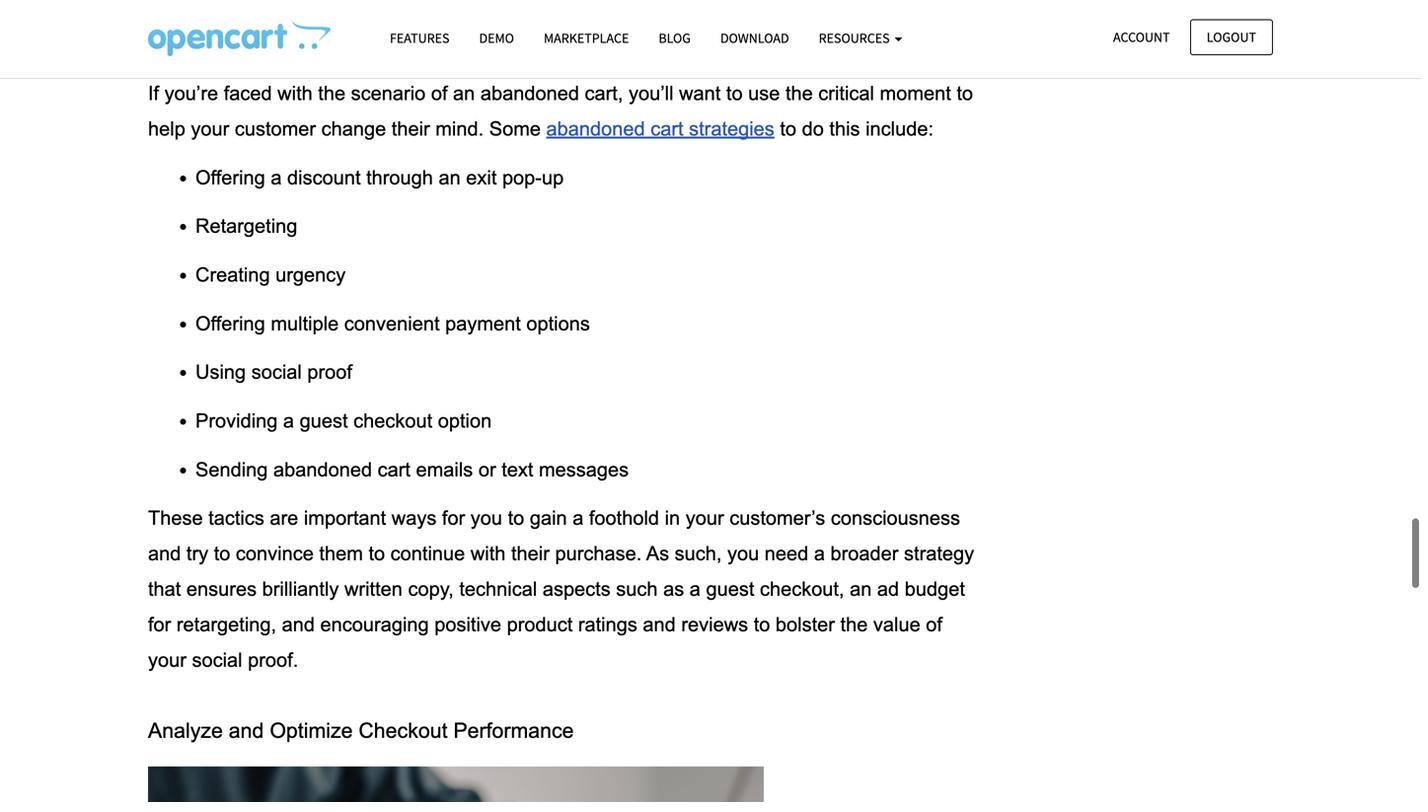 Task type: describe. For each thing, give the bounding box(es) containing it.
and right analyzе
[[229, 719, 264, 743]]

blog link
[[644, 21, 706, 55]]

blog
[[659, 29, 691, 47]]

or
[[478, 459, 496, 480]]

help
[[148, 118, 185, 140]]

download
[[720, 29, 789, 47]]

do
[[802, 118, 824, 140]]

marketplace link
[[529, 21, 644, 55]]

download link
[[706, 21, 804, 55]]

of inside these tactics are important ways for you to gain a foothold in your customer's consciousness and try to convince them to continue with their purchase. as such, you need a broader strategy that ensures brilliantly written copy, technical aspects such as a guest checkout, an ad budget for retargeting, and encouraging positive product ratings and reviews to bolster the value of your social proof.
[[926, 614, 942, 636]]

with inside these tactics are important ways for you to gain a foothold in your customer's consciousness and try to convince them to continue with their purchase. as such, you need a broader strategy that ensures brilliantly written copy, technical aspects such as a guest checkout, an ad budget for retargeting, and encouraging positive product ratings and reviews to bolster the value of your social proof.
[[471, 543, 506, 565]]

critical
[[818, 82, 874, 104]]

value
[[873, 614, 920, 636]]

social inside these tactics are important ways for you to gain a foothold in your customer's consciousness and try to convince them to continue with their purchase. as such, you need a broader strategy that ensures brilliantly written copy, technical aspects such as a guest checkout, an ad budget for retargeting, and encouraging positive product ratings and reviews to bolster the value of your social proof.
[[192, 650, 242, 671]]

providing a guest checkout option
[[195, 410, 492, 432]]

these
[[148, 507, 203, 529]]

ratings
[[578, 614, 637, 636]]

them
[[319, 543, 363, 565]]

demo link
[[464, 21, 529, 55]]

are
[[270, 507, 298, 529]]

and left the try
[[148, 543, 181, 565]]

an inside these tactics are important ways for you to gain a foothold in your customer's consciousness and try to convince them to continue with their purchase. as such, you need a broader strategy that ensures brilliantly written copy, technical aspects such as a guest checkout, an ad budget for retargeting, and encouraging positive product ratings and reviews to bolster the value of your social proof.
[[850, 578, 872, 600]]

abandoned cart strategies to do this include:
[[546, 118, 934, 140]]

a right the need
[[814, 543, 825, 565]]

checkout,
[[760, 578, 844, 600]]

as
[[646, 543, 669, 565]]

guest inside these tactics are important ways for you to gain a foothold in your customer's consciousness and try to convince them to continue with their purchase. as such, you need a broader strategy that ensures brilliantly written copy, technical aspects such as a guest checkout, an ad budget for retargeting, and encouraging positive product ratings and reviews to bolster the value of your social proof.
[[706, 578, 754, 600]]

strategy
[[904, 543, 974, 565]]

cart,
[[585, 82, 623, 104]]

foothold
[[589, 507, 659, 529]]

moment
[[880, 82, 951, 104]]

creating
[[195, 264, 270, 286]]

0 vertical spatial social
[[251, 361, 302, 383]]

options
[[526, 313, 590, 334]]

account
[[1113, 28, 1170, 46]]

you'll
[[629, 82, 674, 104]]

multiple
[[271, 313, 339, 334]]

aspects
[[543, 578, 611, 600]]

ad
[[877, 578, 899, 600]]

providing
[[195, 410, 278, 432]]

discount
[[287, 167, 361, 188]]

1 horizontal spatial you
[[727, 543, 759, 565]]

convenient
[[344, 313, 440, 334]]

0 vertical spatial guest
[[300, 410, 348, 432]]

customer
[[235, 118, 316, 140]]

and down as
[[643, 614, 676, 636]]

product
[[507, 614, 573, 636]]

0 horizontal spatial the
[[318, 82, 346, 104]]

offering for offering multiple convenient payment options
[[195, 313, 265, 334]]

1 vertical spatial abandoned
[[546, 118, 645, 140]]

written
[[344, 578, 403, 600]]

your inside if you're faced with the scenario of an abandoned cart, you'll want to use the critical moment to help your customer change their mind. some
[[191, 118, 229, 140]]

emails
[[416, 459, 473, 480]]

sending
[[195, 459, 268, 480]]

using social proof
[[195, 361, 352, 383]]

bolster
[[776, 614, 835, 636]]

1 vertical spatial an
[[439, 167, 461, 188]]

to left bolster
[[754, 614, 770, 636]]

mind.
[[435, 118, 484, 140]]

broader
[[830, 543, 899, 565]]

budget
[[905, 578, 965, 600]]

convince
[[236, 543, 314, 565]]

performance
[[453, 719, 574, 743]]

if you're faced with the scenario of an abandoned cart, you'll want to use the critical moment to help your customer change their mind. some
[[148, 82, 979, 140]]

their inside if you're faced with the scenario of an abandoned cart, you'll want to use the critical moment to help your customer change their mind. some
[[392, 118, 430, 140]]

try
[[186, 543, 208, 565]]

a right as
[[690, 578, 701, 600]]

retargeting
[[195, 215, 297, 237]]

ensures
[[186, 578, 257, 600]]

optimizе
[[270, 719, 353, 743]]

creating urgency
[[195, 264, 346, 286]]

urgency
[[275, 264, 346, 286]]

a down using social proof
[[283, 410, 294, 432]]

1 horizontal spatial the
[[785, 82, 813, 104]]

brilliantly
[[262, 578, 339, 600]]

0 horizontal spatial your
[[148, 650, 186, 671]]

include:
[[866, 118, 934, 140]]

purchase.
[[555, 543, 642, 565]]

copy,
[[408, 578, 454, 600]]

abandoned cart strategies link
[[546, 116, 775, 141]]

exit
[[466, 167, 497, 188]]

that
[[148, 578, 181, 600]]

ways
[[392, 507, 437, 529]]

to left 'use'
[[726, 82, 743, 104]]

their inside these tactics are important ways for you to gain a foothold in your customer's consciousness and try to convince them to continue with their purchase. as such, you need a broader strategy that ensures brilliantly written copy, technical aspects such as a guest checkout, an ad budget for retargeting, and encouraging positive product ratings and reviews to bolster the value of your social proof.
[[511, 543, 550, 565]]

payment
[[445, 313, 521, 334]]



Task type: vqa. For each thing, say whether or not it's contained in the screenshot.
fourth star light o icon
no



Task type: locate. For each thing, give the bounding box(es) containing it.
a
[[271, 167, 282, 188], [283, 410, 294, 432], [573, 507, 584, 529], [814, 543, 825, 565], [690, 578, 701, 600]]

up
[[542, 167, 564, 188]]

guest down proof on the left of the page
[[300, 410, 348, 432]]

0 horizontal spatial you
[[471, 507, 502, 529]]

guest up "reviews"
[[706, 578, 754, 600]]

you left the need
[[727, 543, 759, 565]]

text
[[502, 459, 533, 480]]

1 horizontal spatial their
[[511, 543, 550, 565]]

0 horizontal spatial for
[[148, 614, 171, 636]]

with up 'technical'
[[471, 543, 506, 565]]

the right 'use'
[[785, 82, 813, 104]]

an left ad
[[850, 578, 872, 600]]

sending abandoned cart emails or text messages
[[195, 459, 629, 480]]

gain
[[530, 507, 567, 529]]

1 vertical spatial their
[[511, 543, 550, 565]]

offering for offering a discount through an exit pop-up
[[195, 167, 265, 188]]

1 vertical spatial you
[[727, 543, 759, 565]]

checkout
[[359, 719, 448, 743]]

encouraging
[[320, 614, 429, 636]]

to right moment
[[957, 82, 973, 104]]

your right in
[[686, 507, 724, 529]]

1 vertical spatial your
[[686, 507, 724, 529]]

1 horizontal spatial with
[[471, 543, 506, 565]]

offering up retargeting
[[195, 167, 265, 188]]

positive
[[434, 614, 501, 636]]

abandoned
[[480, 82, 579, 104], [546, 118, 645, 140], [273, 459, 372, 480]]

a left discount at the left of the page
[[271, 167, 282, 188]]

your down you're
[[191, 118, 229, 140]]

cart down checkout
[[378, 459, 411, 480]]

1 horizontal spatial for
[[442, 507, 465, 529]]

offering a discount through an exit pop-up
[[195, 167, 564, 188]]

strategies
[[689, 118, 775, 140]]

1 horizontal spatial social
[[251, 361, 302, 383]]

if
[[148, 82, 159, 104]]

0 horizontal spatial with
[[277, 82, 313, 104]]

1 offering from the top
[[195, 167, 265, 188]]

to left gain
[[508, 507, 524, 529]]

abandoned down 'cart,'
[[546, 118, 645, 140]]

0 horizontal spatial guest
[[300, 410, 348, 432]]

1 vertical spatial offering
[[195, 313, 265, 334]]

0 horizontal spatial cart
[[378, 459, 411, 480]]

you down or
[[471, 507, 502, 529]]

tactics
[[208, 507, 264, 529]]

0 vertical spatial you
[[471, 507, 502, 529]]

using
[[195, 361, 246, 383]]

the up change
[[318, 82, 346, 104]]

continue
[[390, 543, 465, 565]]

change
[[321, 118, 386, 140]]

option
[[438, 410, 492, 432]]

for right ways
[[442, 507, 465, 529]]

this
[[829, 118, 860, 140]]

0 vertical spatial cart
[[651, 118, 683, 140]]

to left do
[[780, 118, 796, 140]]

with inside if you're faced with the scenario of an abandoned cart, you'll want to use the critical moment to help your customer change their mind. some
[[277, 82, 313, 104]]

1 horizontal spatial cart
[[651, 118, 683, 140]]

1 vertical spatial for
[[148, 614, 171, 636]]

offering
[[195, 167, 265, 188], [195, 313, 265, 334]]

proof
[[307, 361, 352, 383]]

an inside if you're faced with the scenario of an abandoned cart, you'll want to use the critical moment to help your customer change their mind. some
[[453, 82, 475, 104]]

an
[[453, 82, 475, 104], [439, 167, 461, 188], [850, 578, 872, 600]]

marketplace
[[544, 29, 629, 47]]

1 horizontal spatial your
[[191, 118, 229, 140]]

scenario
[[351, 82, 426, 104]]

1 vertical spatial social
[[192, 650, 242, 671]]

for down 'that'
[[148, 614, 171, 636]]

want
[[679, 82, 721, 104]]

messages
[[539, 459, 629, 480]]

cart
[[651, 118, 683, 140], [378, 459, 411, 480]]

use
[[748, 82, 780, 104]]

checkout
[[353, 410, 432, 432]]

a right gain
[[573, 507, 584, 529]]

in
[[665, 507, 680, 529]]

0 horizontal spatial their
[[392, 118, 430, 140]]

0 vertical spatial of
[[431, 82, 448, 104]]

2 vertical spatial an
[[850, 578, 872, 600]]

2 vertical spatial your
[[148, 650, 186, 671]]

0 vertical spatial offering
[[195, 167, 265, 188]]

as
[[663, 578, 684, 600]]

you
[[471, 507, 502, 529], [727, 543, 759, 565]]

need
[[765, 543, 809, 565]]

1 vertical spatial cart
[[378, 459, 411, 480]]

2 offering from the top
[[195, 313, 265, 334]]

logout link
[[1190, 19, 1273, 55]]

of inside if you're faced with the scenario of an abandoned cart, you'll want to use the critical moment to help your customer change their mind. some
[[431, 82, 448, 104]]

0 horizontal spatial social
[[192, 650, 242, 671]]

1 vertical spatial guest
[[706, 578, 754, 600]]

abandoned inside if you're faced with the scenario of an abandoned cart, you'll want to use the critical moment to help your customer change their mind. some
[[480, 82, 579, 104]]

analyzе
[[148, 719, 223, 743]]

to right them
[[369, 543, 385, 565]]

2 horizontal spatial your
[[686, 507, 724, 529]]

with up "customer"
[[277, 82, 313, 104]]

of
[[431, 82, 448, 104], [926, 614, 942, 636]]

features
[[390, 29, 450, 47]]

social
[[251, 361, 302, 383], [192, 650, 242, 671]]

cart down you'll
[[651, 118, 683, 140]]

and down brilliantly
[[282, 614, 315, 636]]

0 vertical spatial their
[[392, 118, 430, 140]]

your down retargeting,
[[148, 650, 186, 671]]

your
[[191, 118, 229, 140], [686, 507, 724, 529], [148, 650, 186, 671]]

social down retargeting,
[[192, 650, 242, 671]]

conversion magic: uncovered strategies to optimize opencart checkout image
[[148, 21, 331, 56]]

1 vertical spatial with
[[471, 543, 506, 565]]

1 horizontal spatial guest
[[706, 578, 754, 600]]

some
[[489, 118, 541, 140]]

0 vertical spatial for
[[442, 507, 465, 529]]

important
[[304, 507, 386, 529]]

logout
[[1207, 28, 1256, 46]]

social left proof on the left of the page
[[251, 361, 302, 383]]

resources
[[819, 29, 893, 47]]

features link
[[375, 21, 464, 55]]

the inside these tactics are important ways for you to gain a foothold in your customer's consciousness and try to convince them to continue with their purchase. as such, you need a broader strategy that ensures brilliantly written copy, technical aspects such as a guest checkout, an ad budget for retargeting, and encouraging positive product ratings and reviews to bolster the value of your social proof.
[[840, 614, 868, 636]]

guest
[[300, 410, 348, 432], [706, 578, 754, 600]]

account link
[[1096, 19, 1187, 55]]

to right the try
[[214, 543, 230, 565]]

abandoned up some
[[480, 82, 579, 104]]

0 vertical spatial an
[[453, 82, 475, 104]]

their down gain
[[511, 543, 550, 565]]

through
[[366, 167, 433, 188]]

and
[[148, 543, 181, 565], [282, 614, 315, 636], [643, 614, 676, 636], [229, 719, 264, 743]]

technical
[[459, 578, 537, 600]]

offering down creating
[[195, 313, 265, 334]]

of down budget
[[926, 614, 942, 636]]

consciousness
[[831, 507, 960, 529]]

customer's
[[729, 507, 825, 529]]

faced
[[224, 82, 272, 104]]

resources link
[[804, 21, 917, 55]]

0 horizontal spatial of
[[431, 82, 448, 104]]

pop-
[[502, 167, 542, 188]]

you're
[[164, 82, 218, 104]]

0 vertical spatial abandoned
[[480, 82, 579, 104]]

1 horizontal spatial of
[[926, 614, 942, 636]]

such,
[[675, 543, 722, 565]]

an left exit
[[439, 167, 461, 188]]

these tactics are important ways for you to gain a foothold in your customer's consciousness and try to convince them to continue with their purchase. as such, you need a broader strategy that ensures brilliantly written copy, technical aspects such as a guest checkout, an ad budget for retargeting, and encouraging positive product ratings and reviews to bolster the value of your social proof.
[[148, 507, 980, 671]]

2 vertical spatial abandoned
[[273, 459, 372, 480]]

abandoned down providing a guest checkout option
[[273, 459, 372, 480]]

their down scenario
[[392, 118, 430, 140]]

2 horizontal spatial the
[[840, 614, 868, 636]]

1 vertical spatial of
[[926, 614, 942, 636]]

0 vertical spatial your
[[191, 118, 229, 140]]

the left value
[[840, 614, 868, 636]]

reviews
[[681, 614, 748, 636]]

of up 'mind.'
[[431, 82, 448, 104]]

an up 'mind.'
[[453, 82, 475, 104]]

offering multiple convenient payment options
[[195, 313, 590, 334]]

0 vertical spatial with
[[277, 82, 313, 104]]

with
[[277, 82, 313, 104], [471, 543, 506, 565]]

retargeting,
[[177, 614, 276, 636]]



